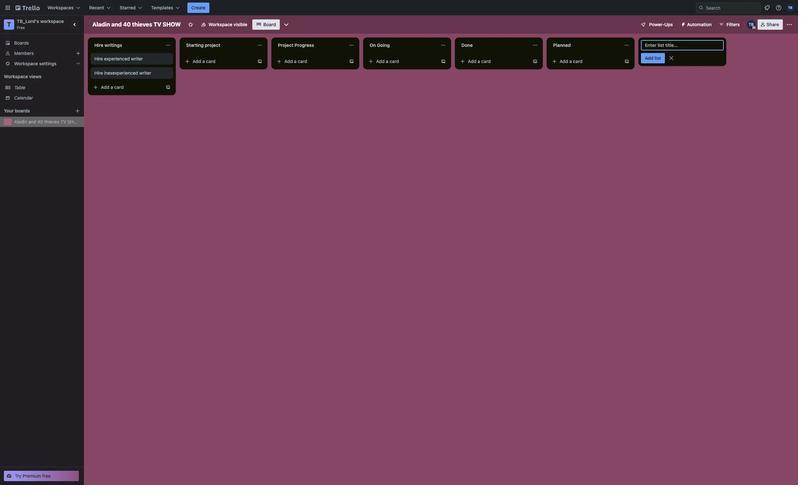 Task type: vqa. For each thing, say whether or not it's contained in the screenshot.
Up
no



Task type: locate. For each thing, give the bounding box(es) containing it.
recent button
[[85, 3, 115, 13]]

a for starting project
[[202, 59, 205, 64]]

workspace inside 'button'
[[209, 22, 232, 27]]

a down project progress
[[294, 59, 297, 64]]

1 vertical spatial and
[[28, 119, 36, 124]]

members
[[14, 50, 34, 56]]

workspace for workspace visible
[[209, 22, 232, 27]]

0 horizontal spatial and
[[28, 119, 36, 124]]

card for on going
[[390, 59, 399, 64]]

writer for hire experienced writer
[[131, 56, 143, 61]]

1 horizontal spatial show
[[163, 21, 181, 28]]

add a card button down on going text box
[[366, 56, 438, 67]]

tb_lord's workspace link
[[17, 18, 64, 24]]

t link
[[4, 19, 14, 30]]

add a card button for project progress
[[274, 56, 347, 67]]

views
[[29, 74, 41, 79]]

workspace for workspace views
[[4, 74, 28, 79]]

star or unstar board image
[[188, 22, 193, 27]]

2 vertical spatial hire
[[94, 70, 103, 76]]

power-ups button
[[637, 19, 677, 30]]

hire
[[94, 42, 103, 48], [94, 56, 103, 61], [94, 70, 103, 76]]

add a card button for on going
[[366, 56, 438, 67]]

1 horizontal spatial aladin
[[92, 21, 110, 28]]

add down on going
[[376, 59, 385, 64]]

create from template… image
[[257, 59, 263, 64], [349, 59, 354, 64], [441, 59, 446, 64], [625, 59, 630, 64], [166, 85, 171, 90]]

0 vertical spatial thieves
[[132, 21, 152, 28]]

workspace navigation collapse icon image
[[70, 20, 80, 29]]

workspace up table
[[4, 74, 28, 79]]

0 vertical spatial aladin
[[92, 21, 110, 28]]

add a card down planned
[[560, 59, 583, 64]]

a down going
[[386, 59, 389, 64]]

0 horizontal spatial 40
[[37, 119, 43, 124]]

1 horizontal spatial thieves
[[132, 21, 152, 28]]

share
[[767, 22, 779, 27]]

card
[[206, 59, 216, 64], [298, 59, 307, 64], [390, 59, 399, 64], [482, 59, 491, 64], [573, 59, 583, 64], [114, 84, 124, 90]]

40 down your boards with 1 items element
[[37, 119, 43, 124]]

0 vertical spatial aladin and 40 thieves tv show
[[92, 21, 181, 28]]

show down templates 'popup button'
[[163, 21, 181, 28]]

add for project progress
[[284, 59, 293, 64]]

add down starting
[[193, 59, 201, 64]]

Enter list title… text field
[[641, 40, 724, 50]]

thieves down 'starred' dropdown button
[[132, 21, 152, 28]]

create from template… image for hire writings
[[166, 85, 171, 90]]

starred button
[[116, 3, 146, 13]]

tv
[[154, 21, 161, 28], [60, 119, 66, 124]]

add a card down going
[[376, 59, 399, 64]]

hire inside text box
[[94, 42, 103, 48]]

done
[[462, 42, 473, 48]]

add a card button for hire writings
[[91, 82, 163, 92]]

create
[[191, 5, 206, 10]]

create from template… image for planned
[[625, 59, 630, 64]]

your boards
[[4, 108, 30, 113]]

open information menu image
[[776, 5, 782, 11]]

thieves inside text box
[[132, 21, 152, 28]]

writer
[[131, 56, 143, 61], [139, 70, 151, 76]]

recent
[[89, 5, 104, 10]]

card down on going text box
[[390, 59, 399, 64]]

sm image
[[678, 19, 687, 28]]

0 vertical spatial hire
[[94, 42, 103, 48]]

On Going text field
[[366, 40, 437, 50]]

1 horizontal spatial and
[[111, 21, 122, 28]]

writer up hire inexexperienced writer link on the top
[[131, 56, 143, 61]]

add list
[[645, 55, 661, 61]]

automation button
[[678, 19, 716, 30]]

add down planned
[[560, 59, 568, 64]]

0 vertical spatial writer
[[131, 56, 143, 61]]

0 horizontal spatial aladin
[[14, 119, 27, 124]]

add a card button down the planned 'text field'
[[550, 56, 622, 67]]

your boards with 1 items element
[[4, 107, 65, 115]]

1 vertical spatial 40
[[37, 119, 43, 124]]

aladin and 40 thieves tv show down 'starred' dropdown button
[[92, 21, 181, 28]]

40 down starred
[[123, 21, 131, 28]]

0 horizontal spatial show
[[67, 119, 81, 124]]

1 horizontal spatial tv
[[154, 21, 161, 28]]

members link
[[0, 48, 84, 59]]

writer for hire inexexperienced writer
[[139, 70, 151, 76]]

automation
[[687, 22, 712, 27]]

card down progress
[[298, 59, 307, 64]]

show
[[163, 21, 181, 28], [67, 119, 81, 124]]

a down "starting project"
[[202, 59, 205, 64]]

try
[[15, 473, 21, 479]]

workspace left visible
[[209, 22, 232, 27]]

thieves down your boards with 1 items element
[[44, 119, 59, 124]]

writer down 'hire experienced writer' link
[[139, 70, 151, 76]]

and down your boards with 1 items element
[[28, 119, 36, 124]]

add for planned
[[560, 59, 568, 64]]

3 hire from the top
[[94, 70, 103, 76]]

boards link
[[0, 38, 84, 48]]

a down inexexperienced
[[111, 84, 113, 90]]

hire left inexexperienced
[[94, 70, 103, 76]]

try premium free
[[15, 473, 51, 479]]

add a card button down project progress text box
[[274, 56, 347, 67]]

add a card down project progress
[[284, 59, 307, 64]]

add a card down done
[[468, 59, 491, 64]]

add down done
[[468, 59, 477, 64]]

experienced
[[104, 56, 130, 61]]

workspace for workspace settings
[[14, 61, 38, 66]]

starred
[[120, 5, 136, 10]]

card for project progress
[[298, 59, 307, 64]]

templates
[[151, 5, 173, 10]]

add a card button
[[182, 56, 255, 67], [274, 56, 347, 67], [366, 56, 438, 67], [458, 56, 530, 67], [550, 56, 622, 67], [91, 82, 163, 92]]

a
[[202, 59, 205, 64], [294, 59, 297, 64], [386, 59, 389, 64], [478, 59, 480, 64], [570, 59, 572, 64], [111, 84, 113, 90]]

aladin down boards
[[14, 119, 27, 124]]

hire inexexperienced writer link
[[94, 70, 169, 76]]

add a card button down done text field
[[458, 56, 530, 67]]

0 vertical spatial tv
[[154, 21, 161, 28]]

customize views image
[[283, 21, 290, 28]]

templates button
[[147, 3, 184, 13]]

filters
[[727, 22, 740, 27]]

aladin and 40 thieves tv show down your boards with 1 items element
[[14, 119, 81, 124]]

Board name text field
[[89, 19, 184, 30]]

aladin down recent popup button in the left of the page
[[92, 21, 110, 28]]

add a card down "starting project"
[[193, 59, 216, 64]]

2 hire from the top
[[94, 56, 103, 61]]

2 vertical spatial workspace
[[4, 74, 28, 79]]

add
[[645, 55, 654, 61], [193, 59, 201, 64], [284, 59, 293, 64], [376, 59, 385, 64], [468, 59, 477, 64], [560, 59, 568, 64], [101, 84, 109, 90]]

writings
[[105, 42, 122, 48]]

tb_lord's workspace free
[[17, 18, 64, 30]]

your
[[4, 108, 14, 113]]

add down inexexperienced
[[101, 84, 109, 90]]

and down starred
[[111, 21, 122, 28]]

add a card button for starting project
[[182, 56, 255, 67]]

this member is an admin of this board. image
[[753, 26, 756, 29]]

premium
[[23, 473, 41, 479]]

workspace visible button
[[197, 19, 251, 30]]

card down done text field
[[482, 59, 491, 64]]

1 hire from the top
[[94, 42, 103, 48]]

aladin
[[92, 21, 110, 28], [14, 119, 27, 124]]

add a card button down starting project text box
[[182, 56, 255, 67]]

card down the planned 'text field'
[[573, 59, 583, 64]]

a down done text field
[[478, 59, 480, 64]]

hire left writings at top
[[94, 42, 103, 48]]

card for starting project
[[206, 59, 216, 64]]

0 vertical spatial 40
[[123, 21, 131, 28]]

1 vertical spatial workspace
[[14, 61, 38, 66]]

1 vertical spatial writer
[[139, 70, 151, 76]]

add down project in the left top of the page
[[284, 59, 293, 64]]

0 vertical spatial and
[[111, 21, 122, 28]]

card down inexexperienced
[[114, 84, 124, 90]]

Search field
[[704, 3, 761, 13]]

1 horizontal spatial 40
[[123, 21, 131, 28]]

add left the 'list'
[[645, 55, 654, 61]]

workspace inside dropdown button
[[14, 61, 38, 66]]

tv down templates
[[154, 21, 161, 28]]

1 vertical spatial hire
[[94, 56, 103, 61]]

visible
[[234, 22, 247, 27]]

project progress
[[278, 42, 314, 48]]

add for done
[[468, 59, 477, 64]]

card down the project
[[206, 59, 216, 64]]

add list button
[[641, 53, 665, 63]]

hire experienced writer link
[[94, 56, 169, 62]]

create from template… image for project progress
[[349, 59, 354, 64]]

add a card button down hire inexexperienced writer
[[91, 82, 163, 92]]

primary element
[[0, 0, 799, 16]]

inexexperienced
[[104, 70, 138, 76]]

add a card button for planned
[[550, 56, 622, 67]]

starting
[[186, 42, 204, 48]]

workspaces
[[48, 5, 74, 10]]

1 vertical spatial show
[[67, 119, 81, 124]]

table
[[14, 85, 25, 90]]

tv inside text box
[[154, 21, 161, 28]]

1 horizontal spatial aladin and 40 thieves tv show
[[92, 21, 181, 28]]

0 horizontal spatial thieves
[[44, 119, 59, 124]]

project
[[278, 42, 294, 48]]

0 vertical spatial workspace
[[209, 22, 232, 27]]

and
[[111, 21, 122, 28], [28, 119, 36, 124]]

hire down hire writings
[[94, 56, 103, 61]]

thieves
[[132, 21, 152, 28], [44, 119, 59, 124]]

workspace visible
[[209, 22, 247, 27]]

add a card for on going
[[376, 59, 399, 64]]

0 vertical spatial show
[[163, 21, 181, 28]]

starting project
[[186, 42, 220, 48]]

show down add board image
[[67, 119, 81, 124]]

add a card button for done
[[458, 56, 530, 67]]

table link
[[14, 84, 80, 91]]

add a card down inexexperienced
[[101, 84, 124, 90]]

create button
[[188, 3, 210, 13]]

add a card
[[193, 59, 216, 64], [284, 59, 307, 64], [376, 59, 399, 64], [468, 59, 491, 64], [560, 59, 583, 64], [101, 84, 124, 90]]

hire for hire inexexperienced writer
[[94, 70, 103, 76]]

a down planned
[[570, 59, 572, 64]]

40
[[123, 21, 131, 28], [37, 119, 43, 124]]

workspace down members
[[14, 61, 38, 66]]

add for starting project
[[193, 59, 201, 64]]

tv down calendar link
[[60, 119, 66, 124]]

workspace
[[209, 22, 232, 27], [14, 61, 38, 66], [4, 74, 28, 79]]

1 vertical spatial tv
[[60, 119, 66, 124]]

0 horizontal spatial aladin and 40 thieves tv show
[[14, 119, 81, 124]]

aladin and 40 thieves tv show
[[92, 21, 181, 28], [14, 119, 81, 124]]

settings
[[39, 61, 57, 66]]



Task type: describe. For each thing, give the bounding box(es) containing it.
free
[[42, 473, 51, 479]]

calendar
[[14, 95, 33, 101]]

add board image
[[75, 108, 80, 113]]

t
[[7, 21, 11, 28]]

board
[[264, 22, 276, 27]]

filters button
[[717, 19, 742, 30]]

power-
[[650, 22, 665, 27]]

hire inexexperienced writer
[[94, 70, 151, 76]]

hire for hire writings
[[94, 42, 103, 48]]

create from template… image for on going
[[441, 59, 446, 64]]

power-ups
[[650, 22, 673, 27]]

workspaces button
[[44, 3, 84, 13]]

card for done
[[482, 59, 491, 64]]

create from template… image for starting project
[[257, 59, 263, 64]]

add a card for planned
[[560, 59, 583, 64]]

a for planned
[[570, 59, 572, 64]]

card for hire writings
[[114, 84, 124, 90]]

add for hire writings
[[101, 84, 109, 90]]

add a card for starting project
[[193, 59, 216, 64]]

workspace
[[40, 18, 64, 24]]

try premium free button
[[4, 471, 79, 481]]

a for hire writings
[[111, 84, 113, 90]]

add a card for done
[[468, 59, 491, 64]]

tb_lord (tylerblack44) image
[[747, 20, 756, 29]]

boards
[[15, 108, 30, 113]]

cancel list editing image
[[668, 55, 675, 61]]

Hire writings text field
[[91, 40, 162, 50]]

show inside aladin and 40 thieves tv show text box
[[163, 21, 181, 28]]

show inside the aladin and 40 thieves tv show link
[[67, 119, 81, 124]]

add inside button
[[645, 55, 654, 61]]

project
[[205, 42, 220, 48]]

hire experienced writer
[[94, 56, 143, 61]]

hire writings
[[94, 42, 122, 48]]

workspace views
[[4, 74, 41, 79]]

hire for hire experienced writer
[[94, 56, 103, 61]]

Planned text field
[[550, 40, 621, 50]]

1 vertical spatial aladin
[[14, 119, 27, 124]]

aladin and 40 thieves tv show link
[[14, 119, 81, 125]]

planned
[[553, 42, 571, 48]]

aladin inside aladin and 40 thieves tv show text box
[[92, 21, 110, 28]]

0 horizontal spatial tv
[[60, 119, 66, 124]]

tb_lord's
[[17, 18, 39, 24]]

free
[[17, 25, 25, 30]]

1 vertical spatial aladin and 40 thieves tv show
[[14, 119, 81, 124]]

on
[[370, 42, 376, 48]]

add for on going
[[376, 59, 385, 64]]

show menu image
[[787, 21, 793, 28]]

add a card for project progress
[[284, 59, 307, 64]]

on going
[[370, 42, 390, 48]]

Done text field
[[458, 40, 529, 50]]

a for done
[[478, 59, 480, 64]]

aladin and 40 thieves tv show inside text box
[[92, 21, 181, 28]]

40 inside text box
[[123, 21, 131, 28]]

progress
[[295, 42, 314, 48]]

Project Progress text field
[[274, 40, 345, 50]]

create from template… image
[[533, 59, 538, 64]]

share button
[[758, 19, 783, 30]]

workspace settings button
[[0, 59, 84, 69]]

search image
[[699, 5, 704, 10]]

a for project progress
[[294, 59, 297, 64]]

and inside text box
[[111, 21, 122, 28]]

1 vertical spatial thieves
[[44, 119, 59, 124]]

ups
[[665, 22, 673, 27]]

a for on going
[[386, 59, 389, 64]]

board link
[[253, 19, 280, 30]]

calendar link
[[14, 95, 80, 101]]

tyler black (tylerblack44) image
[[787, 4, 795, 12]]

list
[[655, 55, 661, 61]]

add a card for hire writings
[[101, 84, 124, 90]]

workspace settings
[[14, 61, 57, 66]]

Starting project text field
[[182, 40, 253, 50]]

back to home image
[[16, 3, 40, 13]]

boards
[[14, 40, 29, 46]]

0 notifications image
[[764, 4, 771, 12]]

card for planned
[[573, 59, 583, 64]]

going
[[377, 42, 390, 48]]



